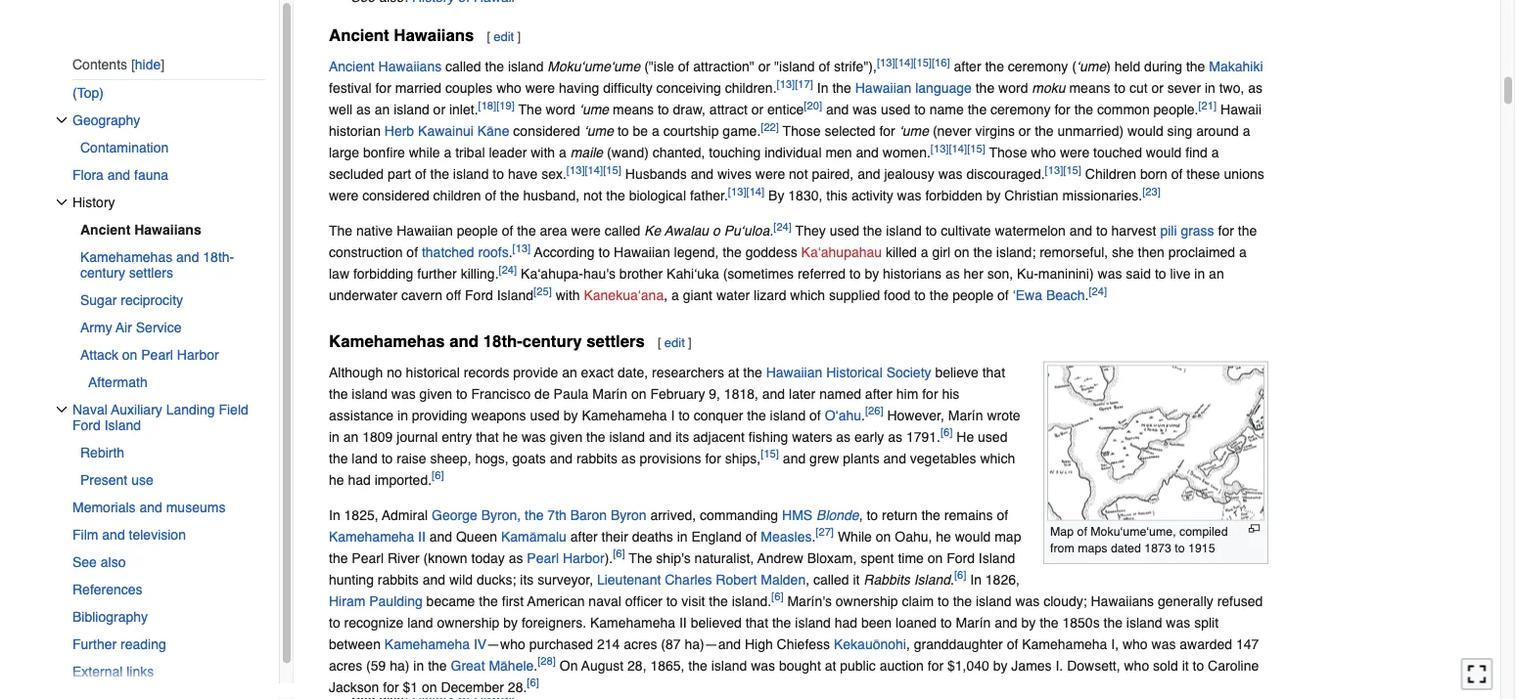 Task type: vqa. For each thing, say whether or not it's contained in the screenshot.
October in ^ "Baby Shark Dance" was the fifth video to reach 4 billion views on November 25, 2019; second video to reach 5 billion views on April 3, 2020; second video to reach 6 billion views on July 16, 2020; second video to reach 7 billion views on October 29, 2020; first video to reach 8 billion vi
no



Task type: locate. For each thing, give the bounding box(es) containing it.
hawaiian inside ancient hawaiians called the island mokuʻumeʻume ("isle of attraction" or "island of strife"), [13] [14] [15] [16] after the ceremony ( ʻume ) held during the makahiki festival for married couples who were having difficulty conceiving children. [13] [17] in the hawaiian language the word moku
[[855, 80, 912, 96]]

[28] link
[[538, 656, 556, 668]]

1 horizontal spatial given
[[550, 429, 583, 445]]

1 horizontal spatial not
[[789, 166, 808, 182]]

0 horizontal spatial he
[[329, 472, 344, 488]]

0 vertical spatial [ edit ]
[[487, 29, 521, 44]]

hawaiians inside ancient hawaiians called the island mokuʻumeʻume ("isle of attraction" or "island of strife"), [13] [14] [15] [16] after the ceremony ( ʻume ) held during the makahiki festival for married couples who were having difficulty conceiving children. [13] [17] in the hawaiian language the word moku
[[378, 59, 442, 74]]

.
[[770, 223, 774, 239], [509, 245, 512, 260], [1085, 288, 1089, 303], [861, 407, 865, 423], [812, 529, 816, 544], [950, 572, 954, 588], [534, 658, 538, 674]]

0 vertical spatial edit link
[[494, 29, 514, 44]]

in inside means to cut or sever in two, as well as an island or inlet.
[[1205, 80, 1215, 96]]

land down 1809
[[352, 450, 378, 466]]

to left 'return'
[[867, 507, 878, 523]]

of up james
[[1007, 636, 1018, 652]]

of inside believe that the island was given to francisco de paula marín on february 9, 1818, and later named after him for his assistance in providing weapons used by kamehameha i to conquer the island of
[[810, 407, 821, 423]]

1 horizontal spatial considered
[[513, 123, 580, 139]]

[25] with kanekuaʻana , a giant water lizard which supplied food to the people of ʻewa beach . [24]
[[534, 286, 1107, 303]]

1 vertical spatial ancient hawaiians link
[[80, 216, 279, 244]]

in right [17] in the right top of the page
[[817, 80, 829, 96]]

island inside naval auxiliary landing field ford island
[[104, 418, 141, 433]]

to inside herb kawainui kāne considered ʻume to be a courtship game. [22] those selected for ʻume
[[618, 123, 629, 139]]

foreigners.
[[522, 615, 586, 631]]

was down "generally"
[[1166, 615, 1190, 631]]

flora
[[72, 167, 104, 183]]

spent
[[861, 550, 894, 566]]

discouraged.
[[966, 166, 1045, 182]]

word left the moku
[[998, 80, 1028, 96]]

[14] left by
[[746, 186, 765, 198]]

which down referred
[[790, 288, 825, 303]]

film and television
[[72, 527, 186, 543]]

at inside on august 28, 1865, the island was bought at public auction for $1,040 by james i. dowsett, who sold it to caroline jackson for $1 on december 28.
[[825, 658, 836, 674]]

conquer
[[694, 407, 743, 423]]

settlers up the reciprocity
[[129, 265, 173, 281]]

0 horizontal spatial settlers
[[129, 265, 173, 281]]

0 vertical spatial [24]
[[774, 221, 792, 233]]

the inside [18] [19] the word ʻume means to draw, attract or entice [20] and was used to name the ceremony for the common people. [21]
[[518, 102, 542, 117]]

proclaimed
[[1168, 245, 1235, 260]]

by inside kaʻahupa-hau's brother kahiʻuka (sometimes referred to by historians as her son, ku-maninini) was said to live in an underwater cavern off ford island
[[865, 266, 879, 282]]

ford down killing.
[[465, 288, 493, 303]]

0 horizontal spatial that
[[476, 429, 499, 445]]

the native hawaiian people of the area were called ke awalau o puʻuloa . [24] they used the island to cultivate watermelon and to harvest pili grass
[[329, 221, 1214, 239]]

he inside while on oahu, he would map the pearl river (known today as
[[936, 529, 951, 544]]

1 x small image from the top
[[56, 114, 68, 126]]

he inside and grew plants and vegetables which he had imported.
[[329, 472, 344, 488]]

2 vertical spatial that
[[746, 615, 768, 631]]

edit up [19]
[[494, 29, 514, 44]]

the inside however, marín wrote in an 1809 journal entry that he was given the island and its adjacent fishing waters as early as 1791.
[[586, 429, 605, 445]]

1 vertical spatial edit link
[[664, 335, 685, 350]]

unions
[[1224, 166, 1264, 182]]

people inside the native hawaiian people of the area were called ke awalau o puʻuloa . [24] they used the island to cultivate watermelon and to harvest pili grass
[[457, 223, 498, 239]]

0 horizontal spatial land
[[352, 450, 378, 466]]

to left cut
[[1114, 80, 1126, 96]]

0 horizontal spatial ancient hawaiians link
[[80, 216, 279, 244]]

0 vertical spatial at
[[728, 364, 739, 380]]

for inside [18] [19] the word ʻume means to draw, attract or entice [20] and was used to name the ceremony for the common people. [21]
[[1055, 102, 1071, 117]]

1 vertical spatial after
[[865, 386, 893, 402]]

island down married
[[394, 102, 429, 117]]

acres up 28,
[[624, 636, 657, 652]]

1 horizontal spatial after
[[865, 386, 893, 402]]

1 vertical spatial ancient
[[329, 59, 375, 74]]

bought
[[779, 658, 821, 674]]

lieutenant charles robert malden , called it rabbits island . [6] in 1826, hiram paulding became the first american naval officer to visit the island. [6]
[[329, 570, 1020, 609]]

0 horizontal spatial [ edit ]
[[487, 29, 521, 44]]

1 vertical spatial it
[[1182, 658, 1189, 674]]

0 horizontal spatial ii
[[418, 529, 426, 544]]

and inside kamehamehas and 18th- century settlers
[[176, 249, 199, 265]]

0 vertical spatial ii
[[418, 529, 426, 544]]

or right cut
[[1152, 80, 1164, 96]]

those who were touched would find a secluded part of the island to have sex.
[[329, 145, 1219, 182]]

not right husband,
[[583, 188, 602, 204]]

1 vertical spatial word
[[546, 102, 575, 117]]

, inside in 1825, admiral george byron, the 7th baron byron arrived, commanding hms blonde , to return the remains of kamehameha ii and queen kamāmalu after their deaths in england of measles . [27]
[[859, 507, 863, 523]]

island inside ancient hawaiians called the island mokuʻumeʻume ("isle of attraction" or "island of strife"), [13] [14] [15] [16] after the ceremony ( ʻume ) held during the makahiki festival for married couples who were having difficulty conceiving children. [13] [17] in the hawaiian language the word moku
[[508, 59, 544, 74]]

0 vertical spatial ancient hawaiians
[[329, 26, 474, 45]]

1 vertical spatial ]
[[688, 335, 692, 350]]

2 horizontal spatial [24]
[[1089, 286, 1107, 298]]

were
[[525, 80, 555, 96], [1060, 145, 1090, 161], [755, 166, 785, 182], [329, 188, 359, 204], [571, 223, 601, 239]]

the inside [25] with kanekuaʻana , a giant water lizard which supplied food to the people of ʻewa beach . [24]
[[930, 288, 949, 303]]

present use
[[80, 473, 153, 488]]

army air service
[[80, 320, 182, 336]]

that inside believe that the island was given to francisco de paula marín on february 9, 1818, and later named after him for his assistance in providing weapons used by kamehameha i to conquer the island of
[[982, 364, 1005, 380]]

2 horizontal spatial pearl
[[527, 550, 559, 566]]

to inside those who were touched would find a secluded part of the island to have sex.
[[493, 166, 504, 182]]

on right girl
[[954, 245, 970, 260]]

[6] left 1826,
[[954, 570, 966, 582]]

purchased
[[529, 636, 593, 652]]

island
[[497, 288, 534, 303], [104, 418, 141, 433], [979, 550, 1015, 566], [914, 572, 950, 588]]

2 vertical spatial [24]
[[1089, 286, 1107, 298]]

used inside the native hawaiian people of the area were called ke awalau o puʻuloa . [24] they used the island to cultivate watermelon and to harvest pili grass
[[830, 223, 859, 239]]

1 horizontal spatial word
[[998, 80, 1028, 96]]

0 horizontal spatial word
[[546, 102, 575, 117]]

naturalist,
[[695, 550, 754, 566]]

for inside believe that the island was given to francisco de paula marín on february 9, 1818, and later named after him for his assistance in providing weapons used by kamehameha i to conquer the island of
[[922, 386, 938, 402]]

0 vertical spatial edit
[[494, 29, 514, 44]]

1 horizontal spatial its
[[675, 429, 689, 445]]

were inside those who were touched would find a secluded part of the island to have sex.
[[1060, 145, 1090, 161]]

was inside believe that the island was given to francisco de paula marín on february 9, 1818, and later named after him for his assistance in providing weapons used by kamehameha i to conquer the island of
[[391, 386, 416, 402]]

in left 1826,
[[970, 572, 982, 588]]

hawaiian up brother
[[614, 245, 670, 260]]

island inside those who were touched would find a secluded part of the island to have sex.
[[453, 166, 489, 182]]

hide button
[[131, 57, 165, 72]]

the down kamehameha iv link
[[428, 658, 447, 674]]

as down oʻahu link
[[836, 429, 851, 445]]

married
[[395, 80, 442, 96]]

[22]
[[761, 121, 779, 133]]

for up women.
[[879, 123, 895, 139]]

it left rabbits
[[853, 572, 860, 588]]

maile (wand) chanted, touching individual men and women. [13] [14] [15]
[[570, 143, 986, 161]]

7th
[[547, 507, 567, 523]]

o
[[713, 223, 720, 239]]

an down proclaimed
[[1209, 266, 1224, 282]]

ownership up iv
[[437, 615, 500, 631]]

[13] link right roofs
[[512, 243, 531, 255]]

2 horizontal spatial ford
[[947, 550, 975, 566]]

on inside while on oahu, he would map the pearl river (known today as
[[876, 529, 891, 544]]

and down the contamination
[[107, 167, 130, 183]]

on inside on august 28, 1865, the island was bought at public auction for $1,040 by james i. dowsett, who sold it to caroline jackson for $1 on december 28.
[[422, 680, 437, 695]]

0 horizontal spatial at
[[728, 364, 739, 380]]

0 vertical spatial people
[[457, 223, 498, 239]]

0 horizontal spatial in
[[329, 507, 340, 523]]

0 vertical spatial means
[[1069, 80, 1110, 96]]

television
[[129, 527, 186, 543]]

1 vertical spatial ceremony
[[991, 102, 1051, 117]]

1 vertical spatial people
[[952, 288, 994, 303]]

of down son,
[[997, 288, 1009, 303]]

1 vertical spatial settlers
[[586, 332, 645, 351]]

considered up sex.
[[513, 123, 580, 139]]

army air service link
[[80, 314, 265, 341]]

a left girl
[[921, 245, 928, 260]]

the right "[16]" at the right
[[985, 59, 1004, 74]]

[15] link up hawaiian language link
[[913, 57, 932, 69]]

to left harvest in the top of the page
[[1096, 223, 1108, 239]]

thatched roofs link
[[422, 245, 509, 260]]

kamehamehas for kamehamehas and 18th-century settlers
[[329, 332, 445, 351]]

[24]
[[774, 221, 792, 233], [499, 264, 517, 276], [1089, 286, 1107, 298]]

0 vertical spatial [24] link
[[774, 221, 792, 233]]

island up rebirth
[[104, 418, 141, 433]]

0 vertical spatial would
[[1128, 123, 1163, 139]]

rabbits up 'paulding'
[[378, 572, 419, 588]]

1 vertical spatial [ edit ]
[[658, 335, 692, 350]]

called down bloxam,
[[813, 572, 849, 588]]

pili grass link
[[1160, 223, 1214, 239]]

after up pearl harbor ). [6]
[[570, 529, 598, 544]]

ʻewa beach link
[[1013, 288, 1085, 303]]

0 horizontal spatial those
[[783, 123, 821, 139]]

x small image
[[56, 114, 68, 126], [56, 404, 68, 416]]

was inside however, marín wrote in an 1809 journal entry that he was given the island and its adjacent fishing waters as early as 1791.
[[522, 429, 546, 445]]

language
[[915, 80, 972, 96]]

[ for ancient hawaiians
[[487, 29, 490, 44]]

malden
[[761, 572, 806, 588]]

0 horizontal spatial which
[[790, 288, 825, 303]]

ii down visit
[[679, 615, 687, 631]]

an inside means to cut or sever in two, as well as an island or inlet.
[[375, 102, 390, 117]]

[14] inside maile (wand) chanted, touching individual men and women. [13] [14] [15]
[[949, 143, 967, 155]]

0 horizontal spatial called
[[445, 59, 481, 74]]

[6] link down [28] link
[[527, 677, 539, 690]]

an
[[375, 102, 390, 117], [1209, 266, 1224, 282], [562, 364, 577, 380], [343, 429, 359, 445]]

its inside the ship's naturalist, andrew bloxam, spent time on ford island hunting rabbits and wild ducks; its surveyor,
[[520, 572, 534, 588]]

1 horizontal spatial ]
[[688, 335, 692, 350]]

de
[[535, 386, 550, 402]]

1 vertical spatial [
[[658, 335, 661, 350]]

1 vertical spatial had
[[835, 615, 858, 631]]

land up kamehameha iv link
[[407, 615, 433, 631]]

1 horizontal spatial rabbits
[[576, 450, 618, 466]]

watermelon
[[995, 223, 1066, 239]]

ii inside in 1825, admiral george byron, the 7th baron byron arrived, commanding hms blonde , to return the remains of kamehameha ii and queen kamāmalu after their deaths in england of measles . [27]
[[418, 529, 426, 544]]

ʻume down having
[[579, 102, 609, 117]]

was inside ', granddaughter of kamehameha i, who was awarded 147 acres (59 ha) in the'
[[1152, 636, 1176, 652]]

2 vertical spatial would
[[955, 529, 991, 544]]

. inside oʻahu . [26]
[[861, 407, 865, 423]]

and inside [18] [19] the word ʻume means to draw, attract or entice [20] and was used to name the ceremony for the common people. [21]
[[826, 102, 849, 117]]

1 horizontal spatial 18th-
[[483, 332, 523, 351]]

from
[[1050, 542, 1074, 556]]

would inside while on oahu, he would map the pearl river (known today as
[[955, 529, 991, 544]]

[13] right roofs
[[512, 243, 531, 255]]

land inside he used the land to raise sheep, hogs, goats and rabbits as provisions for ships,
[[352, 450, 378, 466]]

killed
[[886, 245, 917, 260]]

(
[[1072, 59, 1077, 74]]

the up her
[[973, 245, 992, 260]]

off
[[446, 288, 461, 303]]

in inside in 1825, admiral george byron, the 7th baron byron arrived, commanding hms blonde , to return the remains of kamehameha ii and queen kamāmalu after their deaths in england of measles . [27]
[[329, 507, 340, 523]]

[15] inside maile (wand) chanted, touching individual men and women. [13] [14] [15]
[[967, 143, 986, 155]]

0 horizontal spatial it
[[853, 572, 860, 588]]

1 horizontal spatial he
[[503, 429, 518, 445]]

edit link for ancient hawaiians
[[494, 29, 514, 44]]

[14]
[[895, 57, 913, 69], [949, 143, 967, 155], [585, 164, 603, 176], [746, 186, 765, 198]]

1 horizontal spatial the
[[518, 102, 542, 117]]

called
[[445, 59, 481, 74], [605, 223, 640, 239], [813, 572, 849, 588]]

1 vertical spatial ii
[[679, 615, 687, 631]]

would for map
[[955, 529, 991, 544]]

note
[[329, 0, 1269, 8]]

0 horizontal spatial 18th-
[[203, 249, 234, 265]]

of inside the native hawaiian people of the area were called ke awalau o puʻuloa . [24] they used the island to cultivate watermelon and to harvest pili grass
[[502, 223, 513, 239]]

would inside (never virgins or the unmarried) would sing around a large bonfire while a tribal leader with a
[[1128, 123, 1163, 139]]

1 vertical spatial those
[[989, 145, 1027, 161]]

granddaughter
[[914, 636, 1003, 652]]

[14] inside [13] [14] by 1830, this activity was forbidden by christian missionaries. [23]
[[746, 186, 765, 198]]

were up by
[[755, 166, 785, 182]]

in inside however, marín wrote in an 1809 journal entry that he was given the island and its adjacent fishing waters as early as 1791.
[[329, 429, 340, 445]]

as inside he used the land to raise sheep, hogs, goats and rabbits as provisions for ships,
[[621, 450, 636, 466]]

to inside map of mokuʻumeʻume, compiled from maps dated 1873 to 1915
[[1175, 542, 1185, 556]]

(known
[[423, 550, 467, 566]]

on up spent
[[876, 529, 891, 544]]

18th- for kamehamehas and 18th-century settlers
[[483, 332, 523, 351]]

sugar reciprocity
[[80, 293, 183, 308]]

pearl harbor link
[[527, 550, 605, 566]]

0 vertical spatial given
[[420, 386, 452, 402]]

2 horizontal spatial [24] link
[[1089, 286, 1107, 298]]

marín inside however, marín wrote in an 1809 journal entry that he was given the island and its adjacent fishing waters as early as 1791.
[[948, 407, 983, 423]]

and up provisions
[[649, 429, 672, 445]]

and inside believe that the island was given to francisco de paula marín on february 9, 1818, and later named after him for his assistance in providing weapons used by kamehameha i to conquer the island of
[[762, 386, 785, 402]]

acres up jackson
[[329, 658, 362, 674]]

settlers for kamehamehas and 18th-century settlers
[[586, 332, 645, 351]]

and up father.
[[691, 166, 714, 182]]

ducks;
[[477, 572, 516, 588]]

[24] link
[[774, 221, 792, 233], [499, 264, 517, 276], [1089, 286, 1107, 298]]

1 vertical spatial means
[[613, 102, 654, 117]]

in up ship's
[[677, 529, 688, 544]]

herb kawainui kāne considered ʻume to be a courtship game. [22] those selected for ʻume
[[384, 121, 929, 139]]

its for adjacent
[[675, 429, 689, 445]]

kamehameha up i.
[[1022, 636, 1107, 652]]

māhele
[[489, 658, 534, 674]]

paulding
[[369, 593, 423, 609]]

ford
[[465, 288, 493, 303], [72, 418, 101, 433], [947, 550, 975, 566]]

she
[[1112, 245, 1134, 260]]

were down unmarried)
[[1060, 145, 1090, 161]]

an up herb
[[375, 102, 390, 117]]

kamehameha inside believe that the island was given to francisco de paula marín on february 9, 1818, and later named after him for his assistance in providing weapons used by kamehameha i to conquer the island of
[[582, 407, 667, 423]]

0 horizontal spatial ]
[[517, 29, 521, 44]]

to inside thatched roofs . [13] according to hawaiian legend, the goddess kaʻahupahau
[[599, 245, 610, 260]]

used down hawaiian language link
[[881, 102, 911, 117]]

1 horizontal spatial that
[[746, 615, 768, 631]]

and up the (known
[[429, 529, 452, 544]]

kekauōnohi link
[[834, 636, 906, 652]]

vegetables
[[910, 450, 976, 466]]

the inside on august 28, 1865, the island was bought at public auction for $1,040 by james i. dowsett, who sold it to caroline jackson for $1 on december 28.
[[688, 658, 707, 674]]

for inside ancient hawaiians called the island mokuʻumeʻume ("isle of attraction" or "island of strife"), [13] [14] [15] [16] after the ceremony ( ʻume ) held during the makahiki festival for married couples who were having difficulty conceiving children. [13] [17] in the hawaiian language the word moku
[[375, 80, 391, 96]]

1 vertical spatial marín
[[948, 407, 983, 423]]

kamehameha ii link
[[329, 529, 426, 544]]

2 vertical spatial he
[[936, 529, 951, 544]]

century inside kamehamehas and 18th- century settlers
[[80, 265, 125, 281]]

1 vertical spatial ownership
[[437, 615, 500, 631]]

0 vertical spatial with
[[531, 145, 555, 161]]

construction
[[329, 245, 403, 260]]

1 horizontal spatial land
[[407, 615, 433, 631]]

hiram paulding link
[[329, 593, 423, 609]]

0 vertical spatial x small image
[[56, 114, 68, 126]]

rebirth link
[[80, 439, 265, 467]]

1 vertical spatial kamehamehas
[[329, 332, 445, 351]]

x small image for naval auxiliary landing field ford island
[[56, 404, 68, 416]]

island up killed
[[886, 223, 922, 239]]

0 horizontal spatial considered
[[362, 188, 429, 204]]

0 vertical spatial after
[[954, 59, 981, 74]]

to down leader
[[493, 166, 504, 182]]

hand-drawn map of ford island and surrounding area image
[[1047, 365, 1265, 521]]

1818,
[[724, 386, 758, 402]]

ancient inside ancient hawaiians called the island mokuʻumeʻume ("isle of attraction" or "island of strife"), [13] [14] [15] [16] after the ceremony ( ʻume ) held during the makahiki festival for married couples who were having difficulty conceiving children. [13] [17] in the hawaiian language the word moku
[[329, 59, 375, 74]]

[13] up 'christian' in the right of the page
[[1045, 164, 1063, 176]]

to inside he used the land to raise sheep, hogs, goats and rabbits as provisions for ships,
[[381, 450, 393, 466]]

for inside for the construction of
[[1218, 223, 1234, 239]]

0 vertical spatial in
[[817, 80, 829, 96]]

ʻume up "maile"
[[584, 123, 614, 139]]

1 vertical spatial the
[[329, 223, 352, 239]]

1 horizontal spatial [24] link
[[774, 221, 792, 233]]

for
[[375, 80, 391, 96], [1055, 102, 1071, 117], [879, 123, 895, 139], [1218, 223, 1234, 239], [922, 386, 938, 402], [705, 450, 721, 466], [928, 658, 944, 674], [383, 680, 399, 695]]

2 vertical spatial the
[[629, 550, 652, 566]]

law
[[329, 266, 349, 282]]

the inside for the construction of
[[1238, 223, 1257, 239]]

which inside and grew plants and vegetables which he had imported.
[[980, 450, 1015, 466]]

[19] link
[[496, 100, 515, 112]]

england
[[691, 529, 742, 544]]

it inside on august 28, 1865, the island was bought at public auction for $1,040 by james i. dowsett, who sold it to caroline jackson for $1 on december 28.
[[1182, 658, 1189, 674]]

0 horizontal spatial ownership
[[437, 615, 500, 631]]

edit for kamehamehas and 18th-century settlers
[[664, 335, 685, 350]]

pearl down "kamehameha ii" link
[[352, 550, 384, 566]]

historian
[[329, 123, 381, 139]]

was inside [13] [14] [15] husbands and wives were not paired, and jealousy was discouraged. [13] [15]
[[938, 166, 963, 182]]

lizard
[[754, 288, 786, 303]]

an inside kaʻahupa-hau's brother kahiʻuka (sometimes referred to by historians as her son, ku-maninini) was said to live in an underwater cavern off ford island
[[1209, 266, 1224, 282]]

2 vertical spatial ford
[[947, 550, 975, 566]]

in inside kaʻahupa-hau's brother kahiʻuka (sometimes referred to by historians as her son, ku-maninini) was said to live in an underwater cavern off ford island
[[1194, 266, 1205, 282]]

to left be
[[618, 123, 629, 139]]

its for surveyor,
[[520, 572, 534, 588]]

who up discouraged.
[[1031, 145, 1056, 161]]

pearl down 'service'
[[141, 347, 173, 363]]

the down 'historians'
[[930, 288, 949, 303]]

0 horizontal spatial [
[[487, 29, 490, 44]]

of inside map of mokuʻumeʻume, compiled from maps dated 1873 to 1915
[[1077, 525, 1087, 539]]

called inside lieutenant charles robert malden , called it rabbits island . [6] in 1826, hiram paulding became the first american naval officer to visit the island. [6]
[[813, 572, 849, 588]]

[15] down fishing
[[761, 448, 779, 461]]

1873
[[1144, 542, 1171, 556]]

x small image for geography
[[56, 114, 68, 126]]

the for hunting
[[629, 550, 652, 566]]

in inside in 1825, admiral george byron, the 7th baron byron arrived, commanding hms blonde , to return the remains of kamehameha ii and queen kamāmalu after their deaths in england of measles . [27]
[[677, 529, 688, 544]]

2 vertical spatial in
[[970, 572, 982, 588]]

and down the (known
[[423, 572, 445, 588]]

was up [13] [14] by 1830, this activity was forbidden by christian missionaries. [23]
[[938, 166, 963, 182]]

[13] link down "wives"
[[728, 186, 746, 198]]

1 horizontal spatial ford
[[465, 288, 493, 303]]

0 vertical spatial which
[[790, 288, 825, 303]]

0 horizontal spatial rabbits
[[378, 572, 419, 588]]

on august 28, 1865, the island was bought at public auction for $1,040 by james i. dowsett, who sold it to caroline jackson for $1 on december 28.
[[329, 658, 1259, 695]]

[ edit ] for kamehamehas and 18th-century settlers
[[658, 335, 692, 350]]

[21] link
[[1199, 100, 1217, 112]]

to inside [25] with kanekuaʻana , a giant water lizard which supplied food to the people of ʻewa beach . [24]
[[914, 288, 926, 303]]

ceremony up the moku
[[1008, 59, 1068, 74]]

jealousy
[[884, 166, 934, 182]]

the inside those who were touched would find a secluded part of the island to have sex.
[[430, 166, 449, 182]]

in
[[1205, 80, 1215, 96], [1194, 266, 1205, 282], [397, 407, 408, 423], [329, 429, 340, 445], [677, 529, 688, 544], [413, 658, 424, 674]]

present use link
[[80, 467, 265, 494]]

1 horizontal spatial edit
[[664, 335, 685, 350]]

1850s
[[1062, 615, 1100, 631]]

chiefess
[[777, 636, 830, 652]]

and left the later
[[762, 386, 785, 402]]

2 x small image from the top
[[56, 404, 68, 416]]

at up 1818,
[[728, 364, 739, 380]]

x small image
[[56, 197, 68, 208]]

28,
[[627, 658, 647, 674]]

kamehamehas and 18th- century settlers link
[[80, 244, 265, 287]]

1 vertical spatial ford
[[72, 418, 101, 433]]

1 vertical spatial ancient hawaiians
[[80, 222, 201, 238]]

acres inside ', granddaughter of kamehameha i, who was awarded 147 acres (59 ha) in the'
[[329, 658, 362, 674]]

ownership up been
[[836, 593, 898, 609]]

with right [25]
[[556, 288, 580, 303]]

rabbits up baron
[[576, 450, 618, 466]]

used inside believe that the island was given to francisco de paula marín on february 9, 1818, and later named after him for his assistance in providing weapons used by kamehameha i to conquer the island of
[[530, 407, 560, 423]]

the up [18] [19] the word ʻume means to draw, attract or entice [20] and was used to name the ceremony for the common people. [21]
[[832, 80, 851, 96]]

0 horizontal spatial ford
[[72, 418, 101, 433]]

and down 'early'
[[883, 450, 906, 466]]

in left 1825,
[[329, 507, 340, 523]]

2 vertical spatial marín
[[956, 615, 991, 631]]

island up [19]
[[508, 59, 544, 74]]

[6]
[[941, 427, 953, 439], [432, 470, 444, 482], [613, 548, 625, 560], [954, 570, 966, 582], [771, 591, 784, 604], [527, 677, 539, 690]]

a
[[652, 123, 659, 139], [1243, 123, 1250, 139], [444, 145, 452, 161], [559, 145, 567, 161], [1212, 145, 1219, 161], [921, 245, 928, 260], [1239, 245, 1247, 260], [671, 288, 679, 303]]

island inside on august 28, 1865, the island was bought at public auction for $1,040 by james i. dowsett, who sold it to caroline jackson for $1 on december 28.
[[711, 658, 747, 674]]

2 horizontal spatial he
[[936, 529, 951, 544]]

the for awalau
[[329, 223, 352, 239]]

grass
[[1181, 223, 1214, 239]]

1 vertical spatial not
[[583, 188, 602, 204]]

those inside herb kawainui kāne considered ʻume to be a courtship game. [22] those selected for ʻume
[[783, 123, 821, 139]]

1 vertical spatial called
[[605, 223, 640, 239]]

acres
[[624, 636, 657, 652], [329, 658, 362, 674]]

no
[[387, 364, 402, 380]]

to up supplied
[[849, 266, 861, 282]]

children
[[1085, 166, 1136, 182]]

settlers inside kamehamehas and 18th- century settlers
[[129, 265, 173, 281]]

word inside [18] [19] the word ʻume means to draw, attract or entice [20] and was used to name the ceremony for the common people. [21]
[[546, 102, 575, 117]]

kamehameha inside ', granddaughter of kamehameha i, who was awarded 147 acres (59 ha) in the'
[[1022, 636, 1107, 652]]

,
[[664, 288, 668, 303], [859, 507, 863, 523], [806, 572, 810, 588], [906, 636, 910, 652]]

0 horizontal spatial harbor
[[177, 347, 219, 363]]

, up while in the right of the page
[[859, 507, 863, 523]]

1 vertical spatial x small image
[[56, 404, 68, 416]]

rabbits
[[864, 572, 910, 588]]

means inside means to cut or sever in two, as well as an island or inlet.
[[1069, 80, 1110, 96]]

ʻume inside [18] [19] the word ʻume means to draw, attract or entice [20] and was used to name the ceremony for the common people. [21]
[[579, 102, 609, 117]]

her
[[964, 266, 983, 282]]

who inside ancient hawaiians called the island mokuʻumeʻume ("isle of attraction" or "island of strife"), [13] [14] [15] [16] after the ceremony ( ʻume ) held during the makahiki festival for married couples who were having difficulty conceiving children. [13] [17] in the hawaiian language the word moku
[[496, 80, 522, 96]]

a left giant
[[671, 288, 679, 303]]

0 vertical spatial those
[[783, 123, 821, 139]]

the right [19] link
[[518, 102, 542, 117]]

1 vertical spatial rabbits
[[378, 572, 419, 588]]

was inside kaʻahupa-hau's brother kahiʻuka (sometimes referred to by historians as her son, ku-maninini) was said to live in an underwater cavern off ford island
[[1098, 266, 1122, 282]]

[ edit ] up researchers
[[658, 335, 692, 350]]

kamehameha iv link
[[384, 636, 487, 652]]

the up the hunting
[[329, 550, 348, 566]]

its inside however, marín wrote in an 1809 journal entry that he was given the island and its adjacent fishing waters as early as 1791.
[[675, 429, 689, 445]]

game.
[[723, 123, 761, 139]]



Task type: describe. For each thing, give the bounding box(es) containing it.
who inside those who were touched would find a secluded part of the island to have sex.
[[1031, 145, 1056, 161]]

[15] down '(wand)'
[[603, 164, 621, 176]]

hau's
[[583, 266, 616, 282]]

[15] link down virgins on the top right of the page
[[967, 143, 986, 155]]

strife"),
[[834, 59, 877, 74]]

a inside [25] with kanekuaʻana , a giant water lizard which supplied food to the people of ʻewa beach . [24]
[[671, 288, 679, 303]]

name
[[930, 102, 964, 117]]

after inside ancient hawaiians called the island mokuʻumeʻume ("isle of attraction" or "island of strife"), [13] [14] [15] [16] after the ceremony ( ʻume ) held during the makahiki festival for married couples who were having difficulty conceiving children. [13] [17] in the hawaiian language the word moku
[[954, 59, 981, 74]]

to down hiram
[[329, 615, 340, 631]]

of right "island
[[819, 59, 830, 74]]

kamehamehas for kamehamehas and 18th- century settlers
[[80, 249, 172, 265]]

the down ducks;
[[479, 593, 498, 609]]

[6] inside pearl harbor ). [6]
[[613, 548, 625, 560]]

by down first
[[503, 615, 518, 631]]

1 horizontal spatial ancient hawaiians
[[329, 26, 474, 45]]

the up believed
[[709, 593, 728, 609]]

(sometimes
[[723, 266, 794, 282]]

two,
[[1219, 80, 1244, 96]]

map
[[995, 529, 1021, 544]]

with inside (never virgins or the unmarried) would sing around a large bonfire while a tribal leader with a
[[531, 145, 555, 161]]

by inside [13] [14] by 1830, this activity was forbidden by christian missionaries. [23]
[[986, 188, 1001, 204]]

puʻuloa
[[724, 223, 770, 239]]

a right proclaimed
[[1239, 245, 1247, 260]]

0 vertical spatial ancient
[[329, 26, 389, 45]]

after inside in 1825, admiral george byron, the 7th baron byron arrived, commanding hms blonde , to return the remains of kamehameha ii and queen kamāmalu after their deaths in england of measles . [27]
[[570, 529, 598, 544]]

the inside (never virgins or the unmarried) would sing around a large bonfire while a tribal leader with a
[[1035, 123, 1054, 139]]

the down although
[[329, 386, 348, 402]]

remorseful,
[[1040, 245, 1108, 260]]

flora and fauna
[[72, 167, 168, 183]]

given inside however, marín wrote in an 1809 journal entry that he was given the island and its adjacent fishing waters as early as 1791.
[[550, 429, 583, 445]]

was down 1826,
[[1015, 593, 1040, 609]]

common
[[1097, 102, 1150, 117]]

mokuʻumeʻume
[[547, 59, 640, 74]]

were inside ancient hawaiians called the island mokuʻumeʻume ("isle of attraction" or "island of strife"), [13] [14] [15] [16] after the ceremony ( ʻume ) held during the makahiki festival for married couples who were having difficulty conceiving children. [13] [17] in the hawaiian language the word moku
[[525, 80, 555, 96]]

word inside ancient hawaiians called the island mokuʻumeʻume ("isle of attraction" or "island of strife"), [13] [14] [15] [16] after the ceremony ( ʻume ) held during the makahiki festival for married couples who were having difficulty conceiving children. [13] [17] in the hawaiian language the word moku
[[998, 80, 1028, 96]]

were inside children born of these unions were considered children of the husband, not the biological father.
[[329, 188, 359, 204]]

and grew plants and vegetables which he had imported.
[[329, 450, 1015, 488]]

a inside herb kawainui kāne considered ʻume to be a courtship game. [22] those selected for ʻume
[[652, 123, 659, 139]]

[15] left children
[[1063, 164, 1082, 176]]

map
[[1050, 525, 1074, 539]]

awarded
[[1180, 636, 1232, 652]]

a down herb kawainui kāne link
[[444, 145, 452, 161]]

lieutenant
[[597, 572, 661, 588]]

of inside for the construction of
[[407, 245, 418, 260]]

fullscreen image
[[1467, 665, 1487, 685]]

pili
[[1160, 223, 1177, 239]]

bibliography link
[[72, 604, 265, 631]]

1 horizontal spatial ancient hawaiians link
[[329, 59, 442, 74]]

[6] link left 1826,
[[954, 570, 966, 582]]

—who
[[487, 636, 525, 652]]

the up i,
[[1104, 615, 1123, 631]]

bloxam,
[[807, 550, 857, 566]]

attract
[[709, 102, 748, 117]]

[15] inside ancient hawaiians called the island mokuʻumeʻume ("isle of attraction" or "island of strife"), [13] [14] [15] [16] after the ceremony ( ʻume ) held during the makahiki festival for married couples who were having difficulty conceiving children. [13] [17] in the hawaiian language the word moku
[[913, 57, 932, 69]]

island down 1826,
[[976, 593, 1012, 609]]

[6] down malden on the right bottom of the page
[[771, 591, 784, 604]]

maninini)
[[1038, 266, 1094, 282]]

in inside ', granddaughter of kamehameha i, who was awarded 147 acres (59 ha) in the'
[[413, 658, 424, 674]]

ku-
[[1017, 266, 1038, 282]]

to up granddaughter
[[941, 615, 952, 631]]

in inside ancient hawaiians called the island mokuʻumeʻume ("isle of attraction" or "island of strife"), [13] [14] [15] [16] after the ceremony ( ʻume ) held during the makahiki festival for married couples who were having difficulty conceiving children. [13] [17] in the hawaiian language the word moku
[[817, 80, 829, 96]]

kamāmalu link
[[501, 529, 567, 544]]

[13] inside maile (wand) chanted, touching individual men and women. [13] [14] [15]
[[931, 143, 949, 155]]

[6] link down malden on the right bottom of the page
[[771, 591, 784, 604]]

[13] up hawaiian language link
[[877, 57, 895, 69]]

of down commanding
[[746, 529, 757, 544]]

external links link
[[72, 659, 265, 686]]

time
[[898, 550, 924, 566]]

[ edit ] for ancient hawaiians
[[487, 29, 521, 44]]

and inside he used the land to raise sheep, hogs, goats and rabbits as provisions for ships,
[[550, 450, 573, 466]]

[14] inside ancient hawaiians called the island mokuʻumeʻume ("isle of attraction" or "island of strife"), [13] [14] [15] [16] after the ceremony ( ʻume ) held during the makahiki festival for married couples who were having difficulty conceiving children. [13] [17] in the hawaiian language the word moku
[[895, 57, 913, 69]]

the left biological
[[606, 188, 625, 204]]

the down have
[[500, 188, 519, 204]]

those inside those who were touched would find a secluded part of the island to have sex.
[[989, 145, 1027, 161]]

island inside lieutenant charles robert malden , called it rabbits island . [6] in 1826, hiram paulding became the first american naval officer to visit the island. [6]
[[914, 572, 950, 588]]

[14] link down "maile"
[[585, 164, 603, 176]]

1826,
[[985, 572, 1020, 588]]

[6] link left he
[[941, 427, 953, 439]]

memorials
[[72, 500, 136, 516]]

kamehameha inside marín's ownership claim to the island was cloudy; hawaiians generally refused to recognize land ownership by foreigners. kamehameha ii believed that the island had been loaned to marín and by the 1850s the island was split between
[[590, 615, 675, 631]]

split
[[1194, 615, 1219, 631]]

1915
[[1188, 542, 1215, 556]]

ʻume inside ancient hawaiians called the island mokuʻumeʻume ("isle of attraction" or "island of strife"), [13] [14] [15] [16] after the ceremony ( ʻume ) held during the makahiki festival for married couples who were having difficulty conceiving children. [13] [17] in the hawaiian language the word moku
[[1077, 59, 1106, 74]]

a up sex.
[[559, 145, 567, 161]]

the up chiefess
[[772, 615, 791, 631]]

0 horizontal spatial [24] link
[[499, 264, 517, 276]]

1825,
[[344, 507, 378, 523]]

or inside [18] [19] the word ʻume means to draw, attract or entice [20] and was used to name the ceremony for the common people. [21]
[[751, 102, 764, 117]]

and up activity
[[858, 166, 880, 182]]

. inside "great māhele . [28]"
[[534, 658, 538, 674]]

it inside lieutenant charles robert malden , called it rabbits island . [6] in 1826, hiram paulding became the first american naval officer to visit the island. [6]
[[853, 572, 860, 588]]

tribal
[[455, 145, 485, 161]]

[6] down [28] link
[[527, 677, 539, 690]]

field
[[219, 402, 248, 418]]

biological
[[629, 188, 686, 204]]

a down hawaii
[[1243, 123, 1250, 139]]

hawaii
[[1221, 102, 1262, 117]]

he used the land to raise sheep, hogs, goats and rabbits as provisions for ships,
[[329, 429, 1008, 466]]

food
[[884, 288, 911, 303]]

lieutenant link
[[597, 572, 661, 588]]

[13] link down "island
[[777, 78, 795, 90]]

on down army air service
[[122, 347, 137, 363]]

kawainui
[[418, 123, 474, 139]]

as inside while on oahu, he would map the pearl river (known today as
[[509, 550, 523, 566]]

public
[[840, 658, 876, 674]]

of up map
[[997, 507, 1008, 523]]

hawaiian inside thatched roofs . [13] according to hawaiian legend, the goddess kaʻahupahau
[[614, 245, 670, 260]]

[14] link up hawaiian language link
[[895, 57, 913, 69]]

island down the later
[[770, 407, 806, 423]]

were inside [13] [14] [15] husbands and wives were not paired, and jealousy was discouraged. [13] [15]
[[755, 166, 785, 182]]

date,
[[618, 364, 648, 380]]

century for kamehamehas and 18th-century settlers
[[523, 332, 582, 351]]

that inside marín's ownership claim to the island was cloudy; hawaiians generally refused to recognize land ownership by foreigners. kamehameha ii believed that the island had been loaned to marín and by the 1850s the island was split between
[[746, 615, 768, 631]]

[13] link up hawaiian language link
[[877, 57, 895, 69]]

[13] inside thatched roofs . [13] according to hawaiian legend, the goddess kaʻahupahau
[[512, 243, 531, 255]]

map of mokuʻumeʻume, compiled from maps dated 1873 to 1915
[[1050, 525, 1228, 556]]

makahiki
[[1209, 59, 1263, 74]]

the up granddaughter
[[953, 593, 972, 609]]

high
[[745, 636, 773, 652]]

and inside in 1825, admiral george byron, the 7th baron byron arrived, commanding hms blonde , to return the remains of kamehameha ii and queen kamāmalu after their deaths in england of measles . [27]
[[429, 529, 452, 544]]

although
[[329, 364, 383, 380]]

external
[[72, 664, 123, 680]]

ʻume up women.
[[899, 123, 929, 139]]

george byron, the 7th baron byron link
[[432, 507, 647, 523]]

and up records
[[449, 332, 479, 351]]

flora and fauna link
[[72, 161, 265, 189]]

] for ancient hawaiians
[[517, 29, 521, 44]]

father.
[[690, 188, 728, 204]]

him
[[896, 386, 918, 402]]

on inside believe that the island was given to francisco de paula marín on february 9, 1818, and later named after him for his assistance in providing weapons used by kamehameha i to conquer the island of
[[631, 386, 647, 402]]

the down 'cloudy;'
[[1040, 615, 1059, 631]]

the up sever
[[1186, 59, 1205, 74]]

of inside those who were touched would find a secluded part of the island to have sex.
[[415, 166, 426, 182]]

the up unmarried)
[[1074, 102, 1093, 117]]

and inside however, marín wrote in an 1809 journal entry that he was given the island and its adjacent fishing waters as early as 1791.
[[649, 429, 672, 445]]

. inside lieutenant charles robert malden , called it rabbits island . [6] in 1826, hiram paulding became the first american naval officer to visit the island. [6]
[[950, 572, 954, 588]]

[6] link down sheep,
[[432, 470, 444, 482]]

makahiki link
[[1209, 59, 1263, 74]]

[13] link up 'christian' in the right of the page
[[1045, 164, 1063, 176]]

0 horizontal spatial pearl
[[141, 347, 173, 363]]

people inside [25] with kanekuaʻana , a giant water lizard which supplied food to the people of ʻewa beach . [24]
[[952, 288, 994, 303]]

1 vertical spatial [24]
[[499, 264, 517, 276]]

settlers for kamehamehas and 18th- century settlers
[[129, 265, 173, 281]]

a inside those who were touched would find a secluded part of the island to have sex.
[[1212, 145, 1219, 161]]

these
[[1187, 166, 1220, 182]]

and up also
[[102, 527, 125, 543]]

and down waters
[[783, 450, 806, 466]]

aftermath link
[[88, 369, 265, 396]]

[15] link left children
[[1063, 164, 1082, 176]]

[13] link down (never
[[931, 143, 949, 155]]

the inside while on oahu, he would map the pearl river (known today as
[[329, 550, 348, 566]]

later
[[789, 386, 816, 402]]

to inside in 1825, admiral george byron, the 7th baron byron arrived, commanding hms blonde , to return the remains of kamehameha ii and queen kamāmalu after their deaths in england of measles . [27]
[[867, 507, 878, 523]]

records
[[464, 364, 509, 380]]

kaʻahupahau link
[[801, 245, 882, 260]]

to down hawaiian language link
[[914, 102, 926, 117]]

island inside however, marín wrote in an 1809 journal entry that he was given the island and its adjacent fishing waters as early as 1791.
[[609, 429, 645, 445]]

would for find
[[1146, 145, 1182, 161]]

of right children
[[485, 188, 496, 204]]

[6] link down the their
[[613, 548, 625, 560]]

kamehameha inside in 1825, admiral george byron, the 7th baron byron arrived, commanding hms blonde , to return the remains of kamehameha ii and queen kamāmalu after their deaths in england of measles . [27]
[[329, 529, 414, 544]]

[14] link left by
[[746, 186, 765, 198]]

were inside the native hawaiian people of the area were called ke awalau o puʻuloa . [24] they used the island to cultivate watermelon and to harvest pili grass
[[571, 223, 601, 239]]

the inside killed a girl on the island; remorseful, she then proclaimed a law forbidding further killing.
[[973, 245, 992, 260]]

links
[[127, 664, 154, 680]]

contamination
[[80, 140, 169, 155]]

as right well at top
[[356, 102, 371, 117]]

generally
[[1158, 593, 1213, 609]]

which inside [25] with kanekuaʻana , a giant water lizard which supplied food to the people of ʻewa beach . [24]
[[790, 288, 825, 303]]

or inside (never virgins or the unmarried) would sing around a large bonfire while a tribal leader with a
[[1019, 123, 1031, 139]]

for down granddaughter
[[928, 658, 944, 674]]

century for kamehamehas and 18th- century settlers
[[80, 265, 125, 281]]

and inside marín's ownership claim to the island was cloudy; hawaiians generally refused to recognize land ownership by foreigners. kamehameha ii believed that the island had been loaned to marín and by the 1850s the island was split between
[[995, 615, 1018, 631]]

[6] left he
[[941, 427, 953, 439]]

believe
[[935, 364, 979, 380]]

hawaiian up the later
[[766, 364, 822, 380]]

the up 1818,
[[743, 364, 762, 380]]

not inside children born of these unions were considered children of the husband, not the biological father.
[[583, 188, 602, 204]]

by up james
[[1021, 615, 1036, 631]]

who inside on august 28, 1865, the island was bought at public auction for $1,040 by james i. dowsett, who sold it to caroline jackson for $1 on december 28.
[[1124, 658, 1149, 674]]

according
[[534, 245, 595, 260]]

the up virgins on the top right of the page
[[968, 102, 987, 117]]

edit for ancient hawaiians
[[494, 29, 514, 44]]

0 vertical spatial ownership
[[836, 593, 898, 609]]

blonde
[[816, 507, 859, 523]]

killed a girl on the island; remorseful, she then proclaimed a law forbidding further killing.
[[329, 245, 1247, 282]]

the up the couples
[[485, 59, 504, 74]]

who inside ', granddaughter of kamehameha i, who was awarded 147 acres (59 ha) in the'
[[1123, 636, 1148, 652]]

to inside means to cut or sever in two, as well as an island or inlet.
[[1114, 80, 1126, 96]]

area
[[540, 223, 567, 239]]

. inside thatched roofs . [13] according to hawaiian legend, the goddess kaʻahupahau
[[509, 245, 512, 260]]

aftermath
[[88, 375, 147, 390]]

sing
[[1167, 123, 1192, 139]]

to right claim
[[938, 593, 949, 609]]

the down activity
[[863, 223, 882, 239]]

hawaiian historical society link
[[766, 364, 931, 380]]

means inside [18] [19] the word ʻume means to draw, attract or entice [20] and was used to name the ceremony for the common people. [21]
[[613, 102, 654, 117]]

the up fishing
[[747, 407, 766, 423]]

of inside [25] with kanekuaʻana , a giant water lizard which supplied food to the people of ʻewa beach . [24]
[[997, 288, 1009, 303]]

to inside lieutenant charles robert malden , called it rabbits island . [6] in 1826, hiram paulding became the first american naval officer to visit the island. [6]
[[666, 593, 678, 609]]

an up the paula
[[562, 364, 577, 380]]

to left live
[[1155, 266, 1166, 282]]

oʻahu link
[[825, 407, 861, 423]]

became
[[426, 593, 475, 609]]

legend,
[[674, 245, 719, 260]]

1 horizontal spatial acres
[[624, 636, 657, 652]]

the up the oahu,
[[921, 507, 941, 523]]

[14] link down (never
[[949, 143, 967, 155]]

and inside maile (wand) chanted, touching individual men and women. [13] [14] [15]
[[856, 145, 879, 161]]

the right language
[[976, 80, 995, 96]]

the left area
[[517, 223, 536, 239]]

naval
[[72, 402, 107, 418]]

attack
[[80, 347, 118, 363]]

and up television
[[139, 500, 162, 516]]

considered inside herb kawainui kāne considered ʻume to be a courtship game. [22] those selected for ʻume
[[513, 123, 580, 139]]

sever
[[1168, 80, 1201, 96]]

water
[[716, 288, 750, 303]]

[24] inside [25] with kanekuaʻana , a giant water lizard which supplied food to the people of ʻewa beach . [24]
[[1089, 286, 1107, 298]]

] for kamehamehas and 18th-century settlers
[[688, 335, 692, 350]]

fauna
[[134, 167, 168, 183]]

naval auxiliary landing field ford island
[[72, 402, 248, 433]]

ford inside the ship's naturalist, andrew bloxam, spent time on ford island hunting rabbits and wild ducks; its surveyor,
[[947, 550, 975, 566]]

0 vertical spatial harbor
[[177, 347, 219, 363]]

had inside marín's ownership claim to the island was cloudy; hawaiians generally refused to recognize land ownership by foreigners. kamehameha ii believed that the island had been loaned to marín and by the 1850s the island was split between
[[835, 615, 858, 631]]

see
[[72, 555, 97, 570]]

or up kawainui
[[433, 102, 445, 117]]

[15] link down fishing
[[761, 448, 779, 461]]

2 vertical spatial ancient
[[80, 222, 131, 238]]

after inside believe that the island was given to francisco de paula marín on february 9, 1818, and later named after him for his assistance in providing weapons used by kamehameha i to conquer the island of
[[865, 386, 893, 402]]

island up assistance
[[352, 386, 388, 402]]

marín inside believe that the island was given to francisco de paula marín on february 9, 1818, and later named after him for his assistance in providing weapons used by kamehameha i to conquer the island of
[[592, 386, 627, 402]]

[24] inside the native hawaiian people of the area were called ke awalau o puʻuloa . [24] they used the island to cultivate watermelon and to harvest pili grass
[[774, 221, 792, 233]]

considered inside children born of these unions were considered children of the husband, not the biological father.
[[362, 188, 429, 204]]

18th- for kamehamehas and 18th- century settlers
[[203, 249, 234, 265]]

with inside [25] with kanekuaʻana , a giant water lizard which supplied food to the people of ʻewa beach . [24]
[[556, 288, 580, 303]]

hiram
[[329, 593, 365, 609]]

to up herb kawainui kāne considered ʻume to be a courtship game. [22] those selected for ʻume
[[658, 102, 669, 117]]

on inside the ship's naturalist, andrew bloxam, spent time on ford island hunting rabbits and wild ducks; its surveyor,
[[928, 550, 943, 566]]

to up providing
[[456, 386, 468, 402]]

ships,
[[725, 450, 761, 466]]

hogs,
[[475, 450, 509, 466]]

of inside ', granddaughter of kamehameha i, who was awarded 147 acres (59 ha) in the'
[[1007, 636, 1018, 652]]

[13] down "island
[[777, 78, 795, 90]]

[ for kamehamehas and 18th-century settlers
[[658, 335, 661, 350]]

[27] link
[[816, 527, 834, 539]]

kamehameha up (59 ha)
[[384, 636, 470, 652]]

[18]
[[478, 100, 496, 112]]

forbidding
[[353, 266, 413, 282]]

as right 'early'
[[888, 429, 902, 445]]

for left $1 on the bottom left
[[383, 680, 399, 695]]

hawaiian inside the native hawaiian people of the area were called ke awalau o puʻuloa . [24] they used the island to cultivate watermelon and to harvest pili grass
[[397, 223, 453, 239]]

kanekuaʻana link
[[584, 288, 664, 303]]

edit link for kamehamehas and 18th-century settlers
[[664, 335, 685, 350]]

to up girl
[[926, 223, 937, 239]]

was inside on august 28, 1865, the island was bought at public auction for $1,040 by james i. dowsett, who sold it to caroline jackson for $1 on december 28.
[[751, 658, 775, 674]]

island down "generally"
[[1126, 615, 1162, 631]]

used inside he used the land to raise sheep, hogs, goats and rabbits as provisions for ships,
[[978, 429, 1008, 445]]

the up kamāmalu
[[525, 507, 544, 523]]

leader
[[489, 145, 527, 161]]

by inside on august 28, 1865, the island was bought at public auction for $1,040 by james i. dowsett, who sold it to caroline jackson for $1 on december 28.
[[993, 658, 1008, 674]]

[13] link down "maile"
[[567, 164, 585, 176]]

contents hide
[[72, 56, 161, 72]]

marín inside marín's ownership claim to the island was cloudy; hawaiians generally refused to recognize land ownership by foreigners. kamehameha ii believed that the island had been loaned to marín and by the 1850s the island was split between
[[956, 615, 991, 631]]

touching
[[709, 145, 761, 161]]

. inside [25] with kanekuaʻana , a giant water lizard which supplied food to the people of ʻewa beach . [24]
[[1085, 288, 1089, 303]]

[18] link
[[478, 100, 496, 112]]

herb
[[384, 123, 414, 139]]

2 vertical spatial [24] link
[[1089, 286, 1107, 298]]

officer
[[625, 593, 662, 609]]



